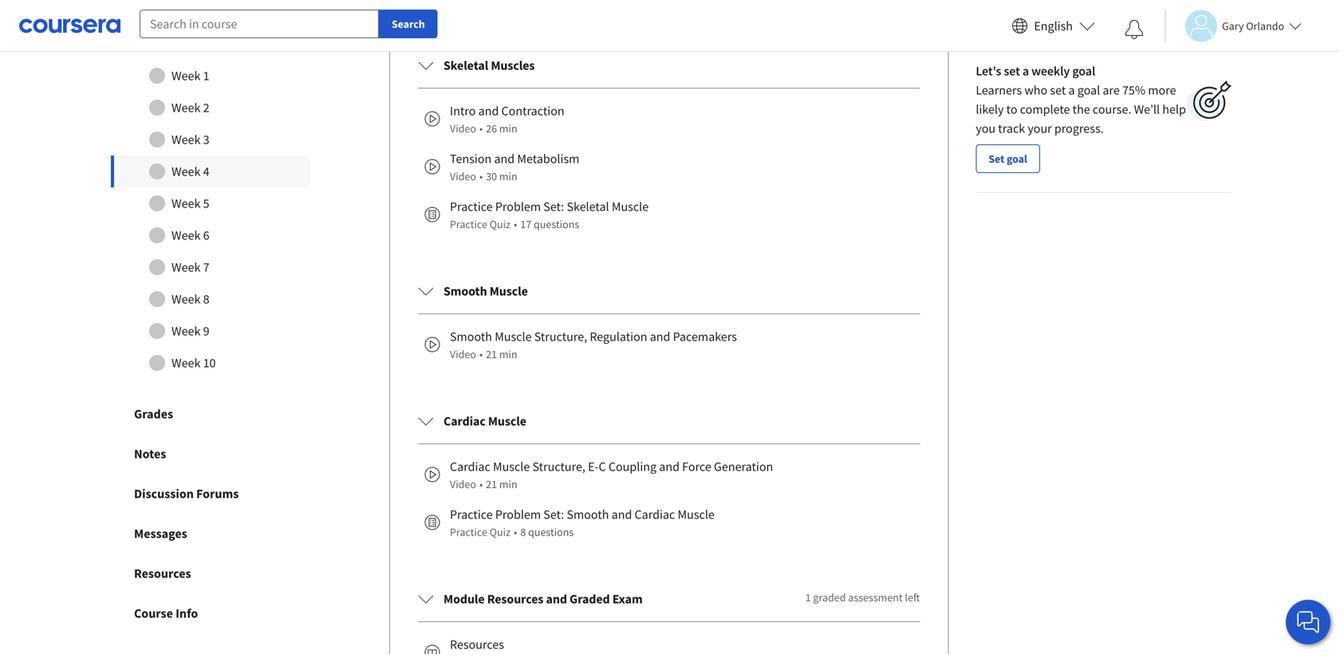 Task type: vqa. For each thing, say whether or not it's contained in the screenshot.


Task type: describe. For each thing, give the bounding box(es) containing it.
complete
[[1021, 101, 1071, 117]]

grades
[[134, 406, 173, 422]]

3 practice from the top
[[450, 507, 493, 523]]

are
[[1103, 82, 1120, 98]]

video inside intro and contraction video • 26 min
[[450, 121, 476, 136]]

skeletal inside dropdown button
[[444, 58, 489, 73]]

video inside tension and metabolism video • 30 min
[[450, 169, 476, 184]]

smooth muscle structure, regulation and pacemakers video • 21 min
[[450, 329, 738, 362]]

1 graded assessment left
[[806, 591, 921, 605]]

week 5 link
[[111, 188, 310, 220]]

discussion
[[134, 486, 194, 502]]

smooth muscle button
[[405, 269, 933, 314]]

intro
[[450, 103, 476, 119]]

muscle for smooth muscle
[[490, 283, 528, 299]]

week for week 1
[[172, 68, 201, 84]]

week 3
[[172, 132, 210, 148]]

gary
[[1223, 19, 1245, 33]]

week 2
[[172, 100, 210, 116]]

video inside cardiac muscle structure, e-c coupling and force generation video • 21 min
[[450, 477, 476, 492]]

help center image
[[1299, 613, 1319, 632]]

week 6
[[172, 228, 210, 244]]

week for week 7
[[172, 259, 201, 275]]

quiz inside the practice problem set: skeletal muscle practice quiz • 17 questions
[[490, 217, 511, 232]]

week 10
[[172, 355, 216, 371]]

metabolism
[[517, 151, 580, 167]]

learners
[[976, 82, 1023, 98]]

we'll
[[1135, 101, 1161, 117]]

week 5
[[172, 196, 210, 212]]

problem for smooth
[[496, 507, 541, 523]]

smooth for smooth muscle structure, regulation and pacemakers video • 21 min
[[450, 329, 492, 345]]

let's set a weekly goal
[[976, 63, 1096, 79]]

graded
[[814, 591, 846, 605]]

gary orlando
[[1223, 19, 1285, 33]]

17
[[521, 217, 532, 232]]

your
[[1028, 121, 1053, 137]]

grades link
[[96, 394, 326, 434]]

set: for smooth
[[544, 507, 564, 523]]

you
[[976, 121, 996, 137]]

set goal
[[989, 152, 1028, 166]]

goal for weekly
[[1073, 63, 1096, 79]]

likely
[[976, 101, 1004, 117]]

week 4
[[172, 164, 210, 180]]

notes link
[[96, 434, 326, 474]]

26
[[486, 121, 497, 136]]

discussion forums
[[134, 486, 239, 502]]

1 horizontal spatial resources link
[[412, 629, 921, 654]]

0 horizontal spatial 8
[[203, 291, 210, 307]]

muscle for cardiac muscle structure, e-c coupling and force generation video • 21 min
[[493, 459, 530, 475]]

module resources and graded exam
[[444, 591, 643, 607]]

week 1
[[172, 68, 210, 84]]

week 7 link
[[111, 251, 310, 283]]

week for week 5
[[172, 196, 201, 212]]

skeletal muscles
[[444, 58, 535, 73]]

course
[[134, 606, 173, 622]]

chat with us image
[[1296, 610, 1322, 635]]

problem for skeletal
[[496, 199, 541, 215]]

0 horizontal spatial a
[[1023, 63, 1030, 79]]

who
[[1025, 82, 1048, 98]]

skeletal inside the practice problem set: skeletal muscle practice quiz • 17 questions
[[567, 199, 609, 215]]

left
[[905, 591, 921, 605]]

21 inside smooth muscle structure, regulation and pacemakers video • 21 min
[[486, 347, 497, 362]]

• inside practice problem set: smooth and cardiac muscle practice quiz • 8 questions
[[514, 525, 517, 540]]

questions inside the practice problem set: skeletal muscle practice quiz • 17 questions
[[534, 217, 580, 232]]

5
[[203, 196, 210, 212]]

10
[[203, 355, 216, 371]]

forums
[[196, 486, 239, 502]]

cardiac muscle button
[[405, 399, 933, 444]]

help
[[1163, 101, 1187, 117]]

set inside learners who set a goal are 75% more likely to complete the course. we'll help you track your progress.
[[1051, 82, 1067, 98]]

contraction
[[502, 103, 565, 119]]

tension and metabolism video • 30 min
[[450, 151, 580, 184]]

search
[[392, 17, 425, 31]]

week 9 link
[[111, 315, 310, 347]]

cardiac for cardiac muscle
[[444, 414, 486, 429]]

practice problem set: skeletal muscle practice quiz • 17 questions
[[450, 199, 649, 232]]

messages link
[[96, 514, 326, 554]]

• inside the practice problem set: skeletal muscle practice quiz • 17 questions
[[514, 217, 517, 232]]

and inside practice problem set: smooth and cardiac muscle practice quiz • 8 questions
[[612, 507, 632, 523]]

regulation
[[590, 329, 648, 345]]

show notifications image
[[1125, 20, 1145, 39]]

1 vertical spatial resources
[[487, 591, 544, 607]]

english button
[[1006, 0, 1102, 52]]

week for week 10
[[172, 355, 201, 371]]

week 6 link
[[111, 220, 310, 251]]

week for week 8
[[172, 291, 201, 307]]

set
[[989, 152, 1005, 166]]

search button
[[379, 10, 438, 38]]

• inside smooth muscle structure, regulation and pacemakers video • 21 min
[[480, 347, 483, 362]]

c
[[599, 459, 606, 475]]

english
[[1035, 18, 1074, 34]]

smooth muscle
[[444, 283, 528, 299]]

and inside cardiac muscle structure, e-c coupling and force generation video • 21 min
[[659, 459, 680, 475]]

• inside intro and contraction video • 26 min
[[480, 121, 483, 136]]

video inside smooth muscle structure, regulation and pacemakers video • 21 min
[[450, 347, 476, 362]]

cardiac inside practice problem set: smooth and cardiac muscle practice quiz • 8 questions
[[635, 507, 675, 523]]



Task type: locate. For each thing, give the bounding box(es) containing it.
1 quiz from the top
[[490, 217, 511, 232]]

set: inside the practice problem set: skeletal muscle practice quiz • 17 questions
[[544, 199, 564, 215]]

8
[[203, 291, 210, 307], [521, 525, 526, 540]]

• left 26
[[480, 121, 483, 136]]

module
[[444, 591, 485, 607]]

1 vertical spatial resources link
[[412, 629, 921, 654]]

a up who
[[1023, 63, 1030, 79]]

3 min from the top
[[500, 347, 518, 362]]

track
[[999, 121, 1026, 137]]

1 vertical spatial skeletal
[[567, 199, 609, 215]]

0 vertical spatial resources
[[134, 566, 191, 582]]

skeletal up "intro"
[[444, 58, 489, 73]]

0 horizontal spatial 1
[[203, 68, 210, 84]]

quiz inside practice problem set: smooth and cardiac muscle practice quiz • 8 questions
[[490, 525, 511, 540]]

muscle inside cardiac muscle structure, e-c coupling and force generation video • 21 min
[[493, 459, 530, 475]]

structure,
[[535, 329, 588, 345], [533, 459, 586, 475]]

structure, inside smooth muscle structure, regulation and pacemakers video • 21 min
[[535, 329, 588, 345]]

smooth inside practice problem set: smooth and cardiac muscle practice quiz • 8 questions
[[567, 507, 609, 523]]

1 horizontal spatial 8
[[521, 525, 526, 540]]

skeletal down metabolism
[[567, 199, 609, 215]]

2 week from the top
[[172, 100, 201, 116]]

• up module resources and graded exam
[[514, 525, 517, 540]]

resources down messages
[[134, 566, 191, 582]]

0 vertical spatial problem
[[496, 199, 541, 215]]

set: down cardiac muscle structure, e-c coupling and force generation video • 21 min
[[544, 507, 564, 523]]

0 vertical spatial smooth
[[444, 283, 487, 299]]

min inside intro and contraction video • 26 min
[[500, 121, 518, 136]]

4 video from the top
[[450, 477, 476, 492]]

2 vertical spatial cardiac
[[635, 507, 675, 523]]

goal up the
[[1078, 82, 1101, 98]]

1 21 from the top
[[486, 347, 497, 362]]

min down cardiac muscle
[[500, 477, 518, 492]]

0 vertical spatial skeletal
[[444, 58, 489, 73]]

set: for skeletal
[[544, 199, 564, 215]]

• inside cardiac muscle structure, e-c coupling and force generation video • 21 min
[[480, 477, 483, 492]]

video down "smooth muscle"
[[450, 347, 476, 362]]

21 down "smooth muscle"
[[486, 347, 497, 362]]

0 vertical spatial 1
[[203, 68, 210, 84]]

to
[[1007, 101, 1018, 117]]

and inside intro and contraction video • 26 min
[[479, 103, 499, 119]]

10 week from the top
[[172, 355, 201, 371]]

week 7
[[172, 259, 210, 275]]

graded
[[570, 591, 610, 607]]

video
[[450, 121, 476, 136], [450, 169, 476, 184], [450, 347, 476, 362], [450, 477, 476, 492]]

week left 4
[[172, 164, 201, 180]]

2 practice from the top
[[450, 217, 488, 232]]

quiz up module resources and graded exam
[[490, 525, 511, 540]]

learners who set a goal are 75% more likely to complete the course. we'll help you track your progress.
[[976, 82, 1187, 137]]

min inside smooth muscle structure, regulation and pacemakers video • 21 min
[[500, 347, 518, 362]]

more
[[1149, 82, 1177, 98]]

• down cardiac muscle
[[480, 477, 483, 492]]

skeletal
[[444, 58, 489, 73], [567, 199, 609, 215]]

and down cardiac muscle structure, e-c coupling and force generation video • 21 min
[[612, 507, 632, 523]]

min right 30
[[500, 169, 518, 184]]

and right regulation
[[650, 329, 671, 345]]

week 8
[[172, 291, 210, 307]]

1 left the graded on the bottom of page
[[806, 591, 811, 605]]

generation
[[714, 459, 774, 475]]

resources down "module"
[[450, 637, 504, 653]]

set: inside practice problem set: smooth and cardiac muscle practice quiz • 8 questions
[[544, 507, 564, 523]]

week up week 2
[[172, 68, 201, 84]]

week for week 9
[[172, 323, 201, 339]]

• inside tension and metabolism video • 30 min
[[480, 169, 483, 184]]

min right 26
[[500, 121, 518, 136]]

exam
[[613, 591, 643, 607]]

0 vertical spatial questions
[[534, 217, 580, 232]]

1 vertical spatial set
[[1051, 82, 1067, 98]]

muscle inside practice problem set: smooth and cardiac muscle practice quiz • 8 questions
[[678, 507, 715, 523]]

0 vertical spatial set
[[1004, 63, 1021, 79]]

0 vertical spatial quiz
[[490, 217, 511, 232]]

structure, left regulation
[[535, 329, 588, 345]]

goal right set
[[1007, 152, 1028, 166]]

cardiac muscle
[[444, 414, 527, 429]]

set:
[[544, 199, 564, 215], [544, 507, 564, 523]]

pacemakers
[[673, 329, 738, 345]]

2
[[203, 100, 210, 116]]

• left 17
[[514, 217, 517, 232]]

structure, left "e-"
[[533, 459, 586, 475]]

30
[[486, 169, 497, 184]]

messages
[[134, 526, 187, 542]]

0 vertical spatial 8
[[203, 291, 210, 307]]

1 problem from the top
[[496, 199, 541, 215]]

the
[[1073, 101, 1091, 117]]

8 inside practice problem set: smooth and cardiac muscle practice quiz • 8 questions
[[521, 525, 526, 540]]

cardiac inside cardiac muscle structure, e-c coupling and force generation video • 21 min
[[450, 459, 491, 475]]

min down "smooth muscle"
[[500, 347, 518, 362]]

2 vertical spatial goal
[[1007, 152, 1028, 166]]

smooth for smooth muscle
[[444, 283, 487, 299]]

21
[[486, 347, 497, 362], [486, 477, 497, 492]]

4
[[203, 164, 210, 180]]

video down the tension
[[450, 169, 476, 184]]

0 vertical spatial structure,
[[535, 329, 588, 345]]

4 min from the top
[[500, 477, 518, 492]]

8 up module resources and graded exam
[[521, 525, 526, 540]]

resources right "module"
[[487, 591, 544, 607]]

a inside learners who set a goal are 75% more likely to complete the course. we'll help you track your progress.
[[1069, 82, 1076, 98]]

info
[[176, 606, 198, 622]]

week 10 link
[[111, 347, 310, 379]]

1 min from the top
[[500, 121, 518, 136]]

course info
[[134, 606, 198, 622]]

quiz
[[490, 217, 511, 232], [490, 525, 511, 540]]

e-
[[588, 459, 599, 475]]

and left force
[[659, 459, 680, 475]]

75%
[[1123, 82, 1146, 98]]

21 inside cardiac muscle structure, e-c coupling and force generation video • 21 min
[[486, 477, 497, 492]]

week inside "link"
[[172, 228, 201, 244]]

week 8 link
[[111, 283, 310, 315]]

Search in course text field
[[140, 10, 379, 38]]

6 week from the top
[[172, 228, 201, 244]]

problem inside practice problem set: smooth and cardiac muscle practice quiz • 8 questions
[[496, 507, 541, 523]]

notes
[[134, 446, 166, 462]]

muscle for smooth muscle structure, regulation and pacemakers video • 21 min
[[495, 329, 532, 345]]

1 video from the top
[[450, 121, 476, 136]]

0 horizontal spatial skeletal
[[444, 58, 489, 73]]

goal for a
[[1078, 82, 1101, 98]]

weekly
[[1032, 63, 1071, 79]]

2 problem from the top
[[496, 507, 541, 523]]

0 horizontal spatial resources link
[[96, 554, 326, 594]]

0 vertical spatial a
[[1023, 63, 1030, 79]]

structure, for regulation
[[535, 329, 588, 345]]

discussion forums link
[[96, 474, 326, 514]]

0 vertical spatial 21
[[486, 347, 497, 362]]

resources link down exam at the left
[[412, 629, 921, 654]]

week 9
[[172, 323, 210, 339]]

video down cardiac muscle
[[450, 477, 476, 492]]

smooth
[[444, 283, 487, 299], [450, 329, 492, 345], [567, 507, 609, 523]]

quiz left 17
[[490, 217, 511, 232]]

• down "smooth muscle"
[[480, 347, 483, 362]]

• left 30
[[480, 169, 483, 184]]

1 vertical spatial 1
[[806, 591, 811, 605]]

1 vertical spatial quiz
[[490, 525, 511, 540]]

1 horizontal spatial skeletal
[[567, 199, 609, 215]]

5 week from the top
[[172, 196, 201, 212]]

set down 'weekly'
[[1051, 82, 1067, 98]]

course.
[[1093, 101, 1132, 117]]

resources link up info
[[96, 554, 326, 594]]

orlando
[[1247, 19, 1285, 33]]

set goal button
[[976, 145, 1041, 173]]

muscle inside smooth muscle structure, regulation and pacemakers video • 21 min
[[495, 329, 532, 345]]

1 practice from the top
[[450, 199, 493, 215]]

0 vertical spatial cardiac
[[444, 414, 486, 429]]

week 3 link
[[111, 124, 310, 156]]

a up the
[[1069, 82, 1076, 98]]

8 week from the top
[[172, 291, 201, 307]]

and up 26
[[479, 103, 499, 119]]

•
[[480, 121, 483, 136], [480, 169, 483, 184], [514, 217, 517, 232], [480, 347, 483, 362], [480, 477, 483, 492], [514, 525, 517, 540]]

21 down cardiac muscle
[[486, 477, 497, 492]]

4 week from the top
[[172, 164, 201, 180]]

9
[[203, 323, 210, 339]]

3 video from the top
[[450, 347, 476, 362]]

practice problem set: smooth and cardiac muscle practice quiz • 8 questions
[[450, 507, 715, 540]]

and inside smooth muscle structure, regulation and pacemakers video • 21 min
[[650, 329, 671, 345]]

min inside cardiac muscle structure, e-c coupling and force generation video • 21 min
[[500, 477, 518, 492]]

course info link
[[96, 594, 326, 634]]

goal inside learners who set a goal are 75% more likely to complete the course. we'll help you track your progress.
[[1078, 82, 1101, 98]]

1 vertical spatial set:
[[544, 507, 564, 523]]

9 week from the top
[[172, 323, 201, 339]]

questions right 17
[[534, 217, 580, 232]]

8 down 7
[[203, 291, 210, 307]]

gary orlando button
[[1165, 10, 1303, 42]]

week left the 5
[[172, 196, 201, 212]]

practice
[[450, 199, 493, 215], [450, 217, 488, 232], [450, 507, 493, 523], [450, 525, 488, 540]]

week 1 link
[[111, 60, 310, 92]]

week 4 link
[[111, 156, 310, 188]]

6
[[203, 228, 210, 244]]

cardiac inside dropdown button
[[444, 414, 486, 429]]

week left 9
[[172, 323, 201, 339]]

1 vertical spatial a
[[1069, 82, 1076, 98]]

structure, for e-
[[533, 459, 586, 475]]

goal inside button
[[1007, 152, 1028, 166]]

week for week 3
[[172, 132, 201, 148]]

1 vertical spatial questions
[[528, 525, 574, 540]]

7 week from the top
[[172, 259, 201, 275]]

smooth inside dropdown button
[[444, 283, 487, 299]]

let's
[[976, 63, 1002, 79]]

cardiac for cardiac muscle structure, e-c coupling and force generation video • 21 min
[[450, 459, 491, 475]]

1 vertical spatial structure,
[[533, 459, 586, 475]]

1 up 2
[[203, 68, 210, 84]]

1 vertical spatial 21
[[486, 477, 497, 492]]

week for week 4
[[172, 164, 201, 180]]

1 horizontal spatial set
[[1051, 82, 1067, 98]]

0 vertical spatial set:
[[544, 199, 564, 215]]

2 quiz from the top
[[490, 525, 511, 540]]

week down week 7
[[172, 291, 201, 307]]

1 vertical spatial smooth
[[450, 329, 492, 345]]

and up 30
[[494, 151, 515, 167]]

resources
[[134, 566, 191, 582], [487, 591, 544, 607], [450, 637, 504, 653]]

2 vertical spatial resources
[[450, 637, 504, 653]]

coupling
[[609, 459, 657, 475]]

week left 3
[[172, 132, 201, 148]]

2 video from the top
[[450, 169, 476, 184]]

assessment
[[849, 591, 903, 605]]

structure, inside cardiac muscle structure, e-c coupling and force generation video • 21 min
[[533, 459, 586, 475]]

goal right 'weekly'
[[1073, 63, 1096, 79]]

force
[[683, 459, 712, 475]]

7
[[203, 259, 210, 275]]

muscle
[[612, 199, 649, 215], [490, 283, 528, 299], [495, 329, 532, 345], [488, 414, 527, 429], [493, 459, 530, 475], [678, 507, 715, 523]]

4 practice from the top
[[450, 525, 488, 540]]

week for week 6
[[172, 228, 201, 244]]

problem inside the practice problem set: skeletal muscle practice quiz • 17 questions
[[496, 199, 541, 215]]

coursera image
[[19, 13, 121, 39]]

1 vertical spatial 8
[[521, 525, 526, 540]]

0 vertical spatial goal
[[1073, 63, 1096, 79]]

week left 7
[[172, 259, 201, 275]]

video down "intro"
[[450, 121, 476, 136]]

0 vertical spatial resources link
[[96, 554, 326, 594]]

intro and contraction video • 26 min
[[450, 103, 565, 136]]

2 21 from the top
[[486, 477, 497, 492]]

goal
[[1073, 63, 1096, 79], [1078, 82, 1101, 98], [1007, 152, 1028, 166]]

and
[[479, 103, 499, 119], [494, 151, 515, 167], [650, 329, 671, 345], [659, 459, 680, 475], [612, 507, 632, 523], [546, 591, 567, 607]]

muscles
[[491, 58, 535, 73]]

2 vertical spatial smooth
[[567, 507, 609, 523]]

min inside tension and metabolism video • 30 min
[[500, 169, 518, 184]]

0 horizontal spatial set
[[1004, 63, 1021, 79]]

week 2 link
[[111, 92, 310, 124]]

questions up module resources and graded exam
[[528, 525, 574, 540]]

1 week from the top
[[172, 68, 201, 84]]

resources link
[[96, 554, 326, 594], [412, 629, 921, 654]]

week left 2
[[172, 100, 201, 116]]

and inside tension and metabolism video • 30 min
[[494, 151, 515, 167]]

muscle inside the practice problem set: skeletal muscle practice quiz • 17 questions
[[612, 199, 649, 215]]

2 set: from the top
[[544, 507, 564, 523]]

week left 6
[[172, 228, 201, 244]]

1 vertical spatial goal
[[1078, 82, 1101, 98]]

1 vertical spatial cardiac
[[450, 459, 491, 475]]

1 vertical spatial problem
[[496, 507, 541, 523]]

and left "graded"
[[546, 591, 567, 607]]

set: down metabolism
[[544, 199, 564, 215]]

min
[[500, 121, 518, 136], [500, 169, 518, 184], [500, 347, 518, 362], [500, 477, 518, 492]]

week for week 2
[[172, 100, 201, 116]]

3 week from the top
[[172, 132, 201, 148]]

1 horizontal spatial a
[[1069, 82, 1076, 98]]

tension
[[450, 151, 492, 167]]

1 horizontal spatial 1
[[806, 591, 811, 605]]

2 min from the top
[[500, 169, 518, 184]]

smooth inside smooth muscle structure, regulation and pacemakers video • 21 min
[[450, 329, 492, 345]]

week left the 10
[[172, 355, 201, 371]]

muscle for cardiac muscle
[[488, 414, 527, 429]]

set up the learners
[[1004, 63, 1021, 79]]

week
[[172, 68, 201, 84], [172, 100, 201, 116], [172, 132, 201, 148], [172, 164, 201, 180], [172, 196, 201, 212], [172, 228, 201, 244], [172, 259, 201, 275], [172, 291, 201, 307], [172, 323, 201, 339], [172, 355, 201, 371]]

progress.
[[1055, 121, 1104, 137]]

1 set: from the top
[[544, 199, 564, 215]]

questions inside practice problem set: smooth and cardiac muscle practice quiz • 8 questions
[[528, 525, 574, 540]]



